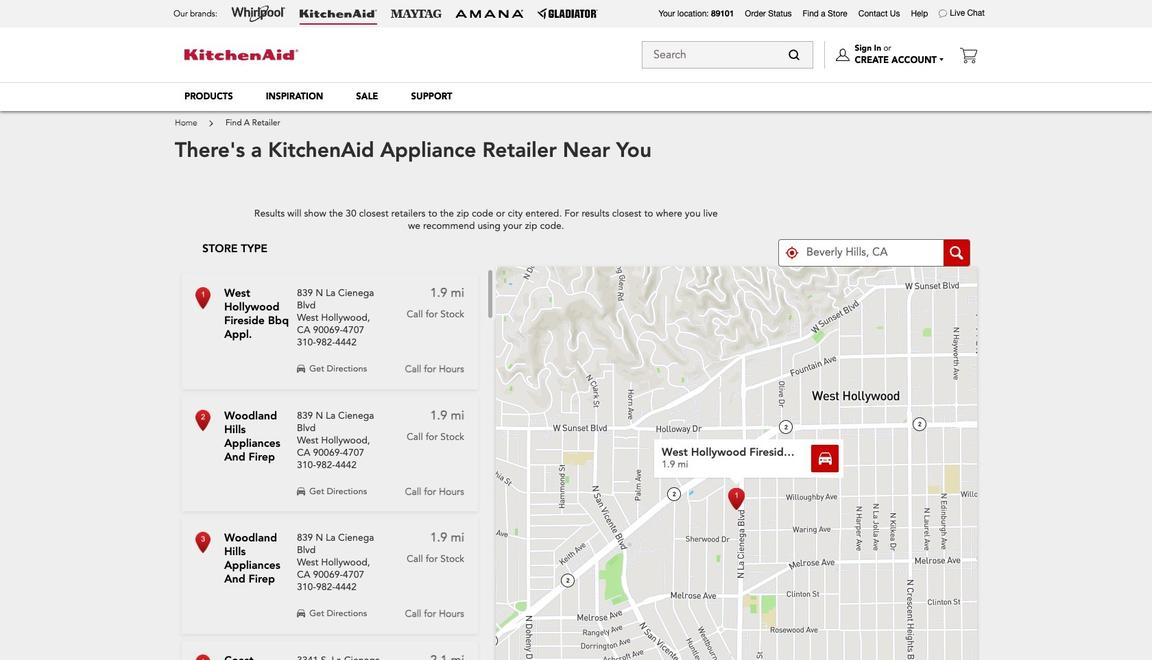 Task type: describe. For each thing, give the bounding box(es) containing it.
support element
[[411, 90, 453, 103]]

0 vertical spatial store 1 image
[[196, 288, 211, 309]]

FIND RETAILERS NEAR text field
[[779, 240, 971, 267]]

store 3 image
[[196, 533, 211, 554]]

1 vertical spatial store 1 image
[[729, 489, 745, 511]]

store 3 image
[[729, 489, 745, 511]]

store 4 image
[[196, 655, 211, 661]]

search for this product by city or zip code. image
[[950, 247, 964, 260]]

0 horizontal spatial kitchenaid image
[[185, 49, 298, 61]]

gladiator_grey image
[[538, 8, 598, 19]]



Task type: vqa. For each thing, say whether or not it's contained in the screenshot.
the leftmost to
no



Task type: locate. For each thing, give the bounding box(es) containing it.
menu
[[168, 82, 985, 111]]

0 vertical spatial store 2 image
[[196, 410, 211, 432]]

sale element
[[356, 90, 378, 103]]

1 vertical spatial store 2 image
[[729, 489, 745, 511]]

1 horizontal spatial kitchenaid image
[[300, 10, 377, 18]]

store 1 image
[[196, 288, 211, 309], [729, 489, 745, 511]]

0 horizontal spatial store 2 image
[[196, 410, 211, 432]]

inspiration element
[[266, 90, 323, 103]]

Search search field
[[642, 41, 814, 69]]

whirlpool image
[[231, 5, 286, 22]]

1 horizontal spatial store 1 image
[[729, 489, 745, 511]]

amana image
[[456, 9, 524, 19]]

store 2 image
[[196, 410, 211, 432], [729, 489, 745, 511]]

maytag image
[[391, 10, 442, 18]]

execute a search for this product using your current location. image
[[786, 247, 799, 260]]

1 vertical spatial kitchenaid image
[[185, 49, 298, 61]]

0 horizontal spatial store 1 image
[[196, 288, 211, 309]]

kitchenaid image
[[300, 10, 377, 18], [185, 49, 298, 61]]

1 horizontal spatial store 2 image
[[729, 489, 745, 511]]

0 vertical spatial kitchenaid image
[[300, 10, 377, 18]]

products element
[[185, 90, 233, 103]]



